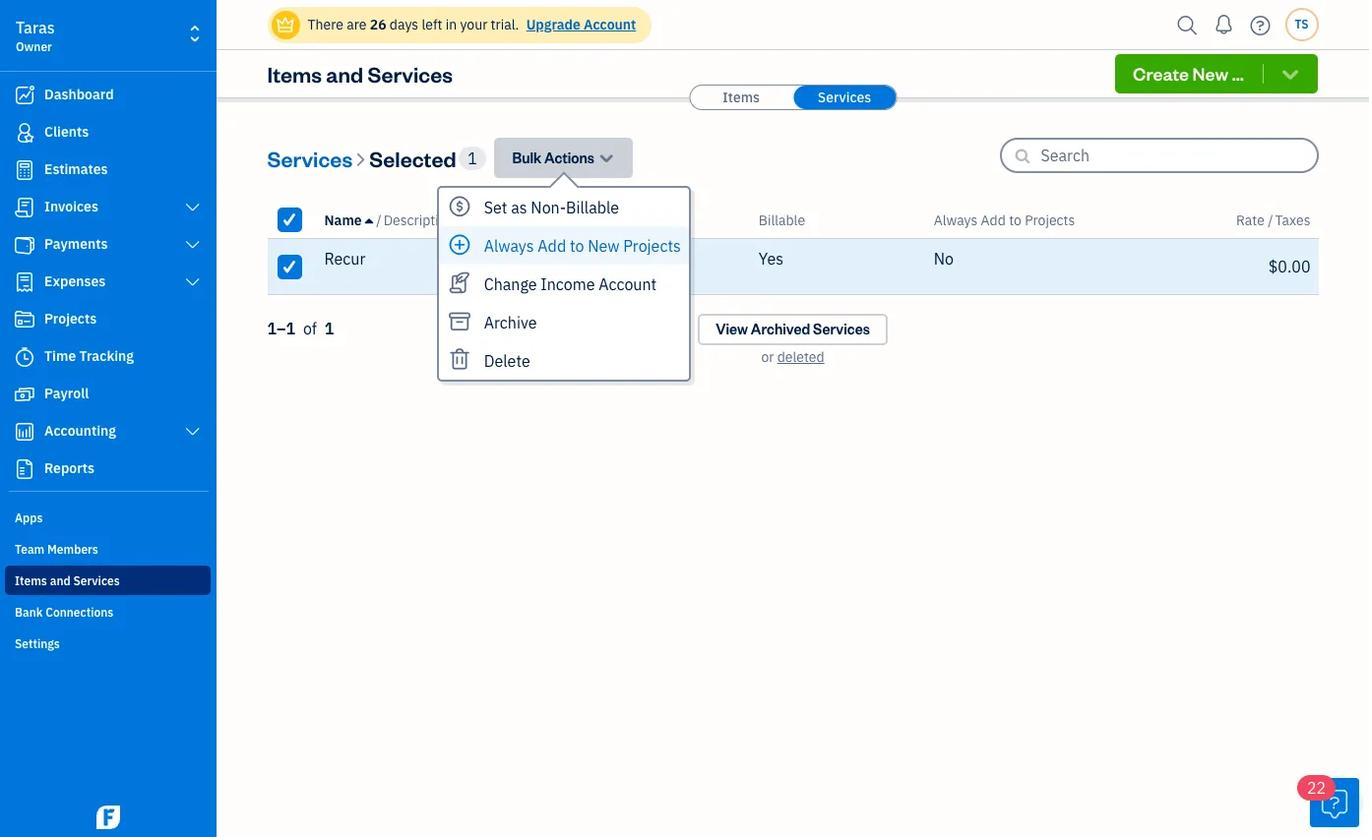 Task type: vqa. For each thing, say whether or not it's contained in the screenshot.
Fields within field
no



Task type: locate. For each thing, give the bounding box(es) containing it.
22 button
[[1297, 776, 1359, 828]]

always up the no
[[934, 211, 978, 229]]

0 horizontal spatial always
[[484, 236, 534, 256]]

0 vertical spatial projects
[[1025, 211, 1075, 229]]

team members
[[15, 542, 98, 557]]

/
[[376, 211, 382, 229], [1268, 211, 1273, 229]]

taras
[[16, 18, 55, 37]]

chevron large down image inside the expenses link
[[184, 275, 202, 290]]

chevron large down image inside the accounting link
[[184, 424, 202, 440]]

and down are
[[326, 60, 363, 88]]

change income account button
[[439, 265, 689, 303]]

1 right of
[[325, 319, 334, 339]]

0 vertical spatial chevron large down image
[[184, 200, 202, 216]]

0 vertical spatial always
[[934, 211, 978, 229]]

1 left the bulk
[[468, 148, 477, 168]]

expenses link
[[5, 265, 211, 300]]

change
[[484, 275, 537, 294]]

always add to new projects
[[484, 236, 681, 256]]

invoices link
[[5, 190, 211, 225]]

delete
[[484, 351, 530, 371]]

new
[[1192, 62, 1228, 85], [588, 236, 620, 256]]

bank connections link
[[5, 597, 211, 627]]

chevrondown image
[[1279, 64, 1302, 84]]

expenses
[[44, 273, 106, 290]]

yes
[[759, 249, 784, 269]]

0 horizontal spatial projects
[[44, 310, 97, 328]]

add for projects
[[981, 211, 1006, 229]]

bulk
[[512, 149, 542, 167]]

0 vertical spatial add
[[981, 211, 1006, 229]]

notifications image
[[1208, 5, 1240, 44]]

2 / from the left
[[1268, 211, 1273, 229]]

1 vertical spatial projects
[[623, 236, 681, 256]]

1 vertical spatial items and services
[[15, 574, 120, 589]]

chevron large down image
[[184, 200, 202, 216], [184, 275, 202, 290], [184, 424, 202, 440]]

billable link
[[759, 211, 805, 229]]

1 vertical spatial new
[[588, 236, 620, 256]]

and down the team members
[[50, 574, 71, 589]]

rate
[[1236, 211, 1265, 229]]

description
[[383, 211, 454, 229]]

items and services
[[267, 60, 453, 88], [15, 574, 120, 589]]

chart image
[[13, 422, 36, 442]]

resource center badge image
[[1310, 779, 1359, 828]]

items and services up bank connections
[[15, 574, 120, 589]]

set
[[484, 198, 507, 218]]

1 vertical spatial add
[[538, 236, 566, 256]]

create new … button
[[1115, 54, 1318, 94]]

payments link
[[5, 227, 211, 263]]

2 chevron large down image from the top
[[184, 275, 202, 290]]

add
[[981, 211, 1006, 229], [538, 236, 566, 256]]

set as non-billable
[[484, 198, 619, 218]]

new left …
[[1192, 62, 1228, 85]]

1 horizontal spatial items and services
[[267, 60, 453, 88]]

income
[[541, 211, 589, 229], [541, 275, 595, 294]]

chevron large down image up "reports" link
[[184, 424, 202, 440]]

account right upgrade
[[584, 16, 636, 33]]

services link
[[793, 86, 896, 109]]

1 chevron large down image from the top
[[184, 200, 202, 216]]

dashboard link
[[5, 78, 211, 113]]

2 horizontal spatial items
[[722, 89, 760, 106]]

1 vertical spatial account
[[592, 211, 643, 229]]

time tracking link
[[5, 340, 211, 375]]

report image
[[13, 460, 36, 479]]

taxes
[[1275, 211, 1311, 229]]

always add to new projects button
[[439, 226, 689, 265]]

0 horizontal spatial and
[[50, 574, 71, 589]]

project image
[[13, 310, 36, 330]]

0 horizontal spatial items and services
[[15, 574, 120, 589]]

time
[[44, 347, 76, 365]]

timer image
[[13, 347, 36, 367]]

to inside always add to new projects button
[[570, 236, 584, 256]]

items inside main element
[[15, 574, 47, 589]]

always inside always add to new projects button
[[484, 236, 534, 256]]

always up change at the left top
[[484, 236, 534, 256]]

income inside change income account 'button'
[[541, 275, 595, 294]]

1 vertical spatial always
[[484, 236, 534, 256]]

1 horizontal spatial /
[[1268, 211, 1273, 229]]

bulk actions
[[512, 149, 594, 167]]

0 horizontal spatial new
[[588, 236, 620, 256]]

billable up yes
[[759, 211, 805, 229]]

taras owner
[[16, 18, 55, 54]]

main element
[[0, 0, 266, 838]]

members
[[47, 542, 98, 557]]

/ right rate in the top of the page
[[1268, 211, 1273, 229]]

billable
[[566, 198, 619, 218], [759, 211, 805, 229]]

1 horizontal spatial add
[[981, 211, 1006, 229]]

team
[[15, 542, 45, 557]]

recur
[[324, 249, 365, 269]]

chevron large down image down chevron large down icon
[[184, 275, 202, 290]]

1 vertical spatial chevron large down image
[[184, 275, 202, 290]]

0 vertical spatial items and services
[[267, 60, 453, 88]]

account down always add to new projects
[[599, 275, 657, 294]]

days
[[390, 16, 418, 33]]

1 horizontal spatial 1
[[468, 148, 477, 168]]

0 vertical spatial items
[[267, 60, 322, 88]]

account up always add to new projects
[[592, 211, 643, 229]]

1 horizontal spatial always
[[934, 211, 978, 229]]

items and services down are
[[267, 60, 453, 88]]

chevron large down image up chevron large down icon
[[184, 200, 202, 216]]

0 horizontal spatial 1
[[325, 319, 334, 339]]

services inside view archived services or deleted
[[813, 320, 870, 339]]

view archived services link
[[698, 314, 888, 345]]

0 horizontal spatial add
[[538, 236, 566, 256]]

always
[[934, 211, 978, 229], [484, 236, 534, 256]]

0 horizontal spatial items
[[15, 574, 47, 589]]

billable up always add to new projects
[[566, 198, 619, 218]]

services
[[368, 60, 453, 88], [818, 89, 871, 106], [267, 144, 352, 172], [813, 320, 870, 339], [73, 574, 120, 589]]

1 horizontal spatial and
[[326, 60, 363, 88]]

to
[[1009, 211, 1021, 229], [570, 236, 584, 256]]

account inside 'button'
[[599, 275, 657, 294]]

2 vertical spatial account
[[599, 275, 657, 294]]

1 horizontal spatial new
[[1192, 62, 1228, 85]]

settings
[[15, 637, 60, 652]]

2 vertical spatial items
[[15, 574, 47, 589]]

no
[[934, 249, 954, 269]]

Search text field
[[1041, 140, 1316, 171]]

items
[[267, 60, 322, 88], [722, 89, 760, 106], [15, 574, 47, 589]]

2 vertical spatial chevron large down image
[[184, 424, 202, 440]]

rate / taxes
[[1236, 211, 1311, 229]]

delete button
[[439, 342, 689, 380]]

always for always add to new projects
[[484, 236, 534, 256]]

change income account
[[484, 275, 657, 294]]

there are 26 days left in your trial. upgrade account
[[308, 16, 636, 33]]

0 horizontal spatial billable
[[566, 198, 619, 218]]

0 horizontal spatial /
[[376, 211, 382, 229]]

projects inside main element
[[44, 310, 97, 328]]

2 vertical spatial projects
[[44, 310, 97, 328]]

estimates link
[[5, 153, 211, 188]]

invoice image
[[13, 198, 36, 218]]

create
[[1133, 62, 1189, 85]]

owner
[[16, 39, 52, 54]]

new down the income account
[[588, 236, 620, 256]]

reports link
[[5, 452, 211, 487]]

0 vertical spatial income
[[541, 211, 589, 229]]

name
[[324, 211, 362, 229]]

there
[[308, 16, 343, 33]]

1 horizontal spatial projects
[[623, 236, 681, 256]]

services button
[[267, 142, 352, 174]]

crown image
[[275, 14, 296, 35]]

0 horizontal spatial to
[[570, 236, 584, 256]]

0 vertical spatial to
[[1009, 211, 1021, 229]]

services inside main element
[[73, 574, 120, 589]]

selected
[[369, 144, 456, 172]]

left
[[422, 16, 442, 33]]

and
[[326, 60, 363, 88], [50, 574, 71, 589]]

upgrade
[[526, 16, 580, 33]]

/ right caretup icon
[[376, 211, 382, 229]]

bank connections
[[15, 605, 114, 620]]

always add to projects
[[934, 211, 1075, 229]]

3 chevron large down image from the top
[[184, 424, 202, 440]]

1–1 of 1
[[267, 319, 334, 339]]

1 horizontal spatial to
[[1009, 211, 1021, 229]]

archived
[[751, 320, 810, 339]]

ts button
[[1285, 8, 1318, 41]]

archive button
[[439, 303, 689, 342]]

1 vertical spatial to
[[570, 236, 584, 256]]

0 vertical spatial new
[[1192, 62, 1228, 85]]

income account link
[[541, 211, 643, 229]]

add inside button
[[538, 236, 566, 256]]

1 vertical spatial income
[[541, 275, 595, 294]]

projects link
[[5, 302, 211, 338]]

1 vertical spatial and
[[50, 574, 71, 589]]



Task type: describe. For each thing, give the bounding box(es) containing it.
tracking
[[79, 347, 134, 365]]

rate link
[[1236, 211, 1268, 229]]

0 vertical spatial 1
[[468, 148, 477, 168]]

new inside always add to new projects button
[[588, 236, 620, 256]]

trial.
[[491, 16, 519, 33]]

1 vertical spatial 1
[[325, 319, 334, 339]]

projects inside button
[[623, 236, 681, 256]]

22
[[1307, 779, 1326, 798]]

chevron large down image
[[184, 237, 202, 253]]

deleted
[[777, 348, 824, 366]]

caretup image
[[365, 212, 373, 228]]

view archived services or deleted
[[716, 320, 870, 366]]

26
[[370, 16, 386, 33]]

set as non-billable button
[[439, 188, 689, 226]]

your
[[460, 16, 487, 33]]

always for always add to projects
[[934, 211, 978, 229]]

or
[[761, 348, 774, 366]]

1 / from the left
[[376, 211, 382, 229]]

apps link
[[5, 503, 211, 532]]

payroll
[[44, 385, 89, 403]]

$0.00
[[1268, 257, 1311, 277]]

bulk actions button
[[495, 138, 633, 178]]

chevron large down image for invoices
[[184, 200, 202, 216]]

non-
[[531, 198, 566, 218]]

upgrade account link
[[522, 16, 636, 33]]

2 horizontal spatial projects
[[1025, 211, 1075, 229]]

chevron large down image for accounting
[[184, 424, 202, 440]]

check image
[[280, 210, 298, 229]]

create new …
[[1133, 62, 1244, 85]]

view
[[716, 320, 748, 339]]

expense image
[[13, 273, 36, 292]]

chevron large down image for expenses
[[184, 275, 202, 290]]

items and services link
[[5, 566, 211, 595]]

billable inside set as non-billable button
[[566, 198, 619, 218]]

accounting
[[44, 422, 116, 440]]

name link
[[324, 211, 376, 229]]

create new … button
[[1115, 54, 1318, 94]]

money image
[[13, 385, 36, 405]]

0 vertical spatial account
[[584, 16, 636, 33]]

actions
[[544, 149, 594, 167]]

always add to projects link
[[934, 211, 1075, 229]]

invoices
[[44, 198, 98, 216]]

are
[[347, 16, 367, 33]]

go to help image
[[1245, 10, 1276, 40]]

reports
[[44, 460, 94, 477]]

1–1
[[267, 319, 295, 339]]

payments
[[44, 235, 108, 253]]

settings link
[[5, 629, 211, 658]]

payment image
[[13, 235, 36, 255]]

apps
[[15, 511, 43, 526]]

clients
[[44, 123, 89, 141]]

team members link
[[5, 534, 211, 564]]

estimate image
[[13, 160, 36, 180]]

search image
[[1172, 10, 1203, 40]]

and inside main element
[[50, 574, 71, 589]]

dashboard
[[44, 86, 114, 103]]

payroll link
[[5, 377, 211, 412]]

0 vertical spatial and
[[326, 60, 363, 88]]

add for new
[[538, 236, 566, 256]]

in
[[446, 16, 457, 33]]

new inside create new … button
[[1192, 62, 1228, 85]]

client image
[[13, 123, 36, 143]]

items link
[[690, 86, 792, 109]]

freshbooks image
[[93, 806, 124, 830]]

clients link
[[5, 115, 211, 151]]

time tracking
[[44, 347, 134, 365]]

dashboard image
[[13, 86, 36, 105]]

accounting link
[[5, 414, 211, 450]]

ts
[[1295, 17, 1309, 31]]

…
[[1232, 62, 1244, 85]]

1 horizontal spatial billable
[[759, 211, 805, 229]]

income account
[[541, 211, 643, 229]]

description link
[[383, 211, 454, 229]]

chevrondown image
[[597, 148, 615, 168]]

to for projects
[[1009, 211, 1021, 229]]

items and services inside main element
[[15, 574, 120, 589]]

as
[[511, 198, 527, 218]]

1 horizontal spatial items
[[267, 60, 322, 88]]

1 vertical spatial items
[[722, 89, 760, 106]]

of
[[303, 319, 317, 339]]

estimates
[[44, 160, 108, 178]]

archive
[[484, 313, 537, 333]]

bank
[[15, 605, 43, 620]]

to for new
[[570, 236, 584, 256]]



